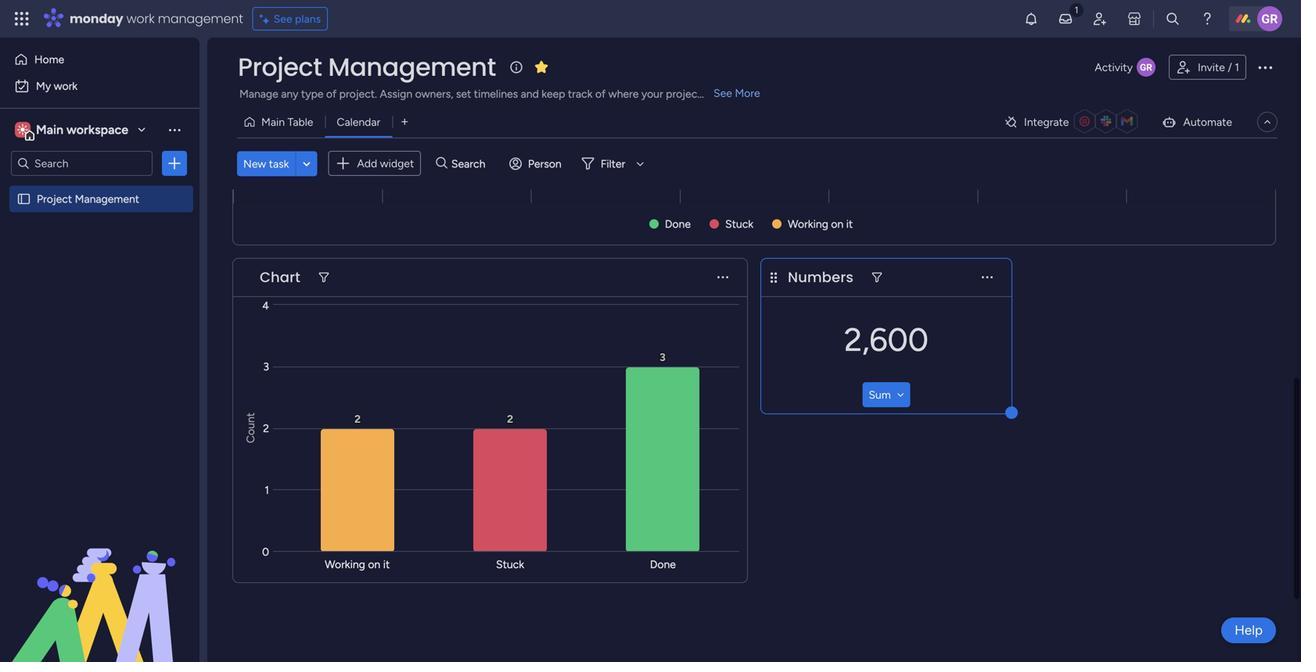 Task type: describe. For each thing, give the bounding box(es) containing it.
1 image
[[1070, 1, 1084, 18]]

done
[[665, 218, 691, 231]]

more dots image
[[982, 272, 993, 284]]

where
[[609, 87, 639, 101]]

person button
[[503, 151, 571, 176]]

my work link
[[9, 74, 190, 99]]

workspace
[[66, 122, 128, 137]]

home link
[[9, 47, 190, 72]]

more dots image
[[718, 272, 729, 284]]

work for my
[[54, 79, 78, 93]]

show board description image
[[507, 59, 526, 75]]

sum button
[[863, 383, 911, 408]]

table
[[288, 115, 313, 129]]

activity button
[[1089, 55, 1163, 80]]

2,600
[[845, 321, 929, 359]]

working
[[788, 218, 829, 231]]

sum
[[869, 389, 891, 402]]

see for see plans
[[274, 12, 292, 25]]

monday work management
[[70, 10, 243, 27]]

1 horizontal spatial options image
[[1256, 58, 1275, 77]]

and
[[521, 87, 539, 101]]

assign
[[380, 87, 413, 101]]

stuck
[[726, 218, 754, 231]]

update feed image
[[1058, 11, 1074, 27]]

on
[[831, 218, 844, 231]]

help image
[[1200, 11, 1215, 27]]

1 workspace image from the left
[[15, 121, 31, 139]]

see for see more
[[714, 86, 733, 100]]

workspace options image
[[167, 122, 182, 138]]

new
[[243, 157, 266, 170]]

main workspace button
[[11, 117, 153, 143]]

angle down image
[[897, 390, 905, 401]]

main for main workspace
[[36, 122, 63, 137]]

project.
[[339, 87, 377, 101]]

project management inside list box
[[37, 193, 139, 206]]

invite / 1
[[1198, 61, 1240, 74]]

lottie animation element
[[0, 505, 200, 663]]

1 horizontal spatial project
[[238, 50, 322, 85]]

automate button
[[1156, 110, 1239, 135]]

calendar
[[337, 115, 381, 129]]

activity
[[1095, 61, 1133, 74]]

greg robinson image
[[1258, 6, 1283, 31]]

set
[[456, 87, 471, 101]]

notifications image
[[1024, 11, 1039, 27]]

work for monday
[[126, 10, 155, 27]]

workspace selection element
[[15, 121, 131, 141]]

invite members image
[[1093, 11, 1108, 27]]

angle down image
[[303, 158, 311, 170]]

home option
[[9, 47, 190, 72]]

add widget
[[357, 157, 414, 170]]

main workspace
[[36, 122, 128, 137]]

your
[[642, 87, 664, 101]]

chart
[[260, 268, 300, 288]]

1
[[1235, 61, 1240, 74]]

more
[[735, 86, 761, 100]]

select product image
[[14, 11, 30, 27]]

management
[[158, 10, 243, 27]]

1 vertical spatial options image
[[167, 156, 182, 171]]

widget
[[380, 157, 414, 170]]



Task type: locate. For each thing, give the bounding box(es) containing it.
manage
[[240, 87, 278, 101]]

help
[[1235, 623, 1263, 639]]

monday marketplace image
[[1127, 11, 1143, 27]]

0 horizontal spatial of
[[326, 87, 337, 101]]

integrate
[[1024, 115, 1069, 129]]

type
[[301, 87, 324, 101]]

2 of from the left
[[596, 87, 606, 101]]

help button
[[1222, 618, 1277, 644]]

my work
[[36, 79, 78, 93]]

project management
[[238, 50, 496, 85], [37, 193, 139, 206]]

v2 search image
[[436, 155, 448, 173]]

1 vertical spatial project
[[37, 193, 72, 206]]

it
[[847, 218, 853, 231]]

project
[[238, 50, 322, 85], [37, 193, 72, 206]]

public board image
[[16, 192, 31, 207]]

automate
[[1184, 115, 1233, 129]]

see left plans
[[274, 12, 292, 25]]

0 vertical spatial management
[[328, 50, 496, 85]]

of right track
[[596, 87, 606, 101]]

keep
[[542, 87, 565, 101]]

work right my
[[54, 79, 78, 93]]

0 horizontal spatial project
[[37, 193, 72, 206]]

any
[[281, 87, 299, 101]]

Search field
[[448, 153, 495, 175]]

0 vertical spatial see
[[274, 12, 292, 25]]

main inside "button"
[[261, 115, 285, 129]]

option
[[0, 185, 200, 188]]

work right monday
[[126, 10, 155, 27]]

0 vertical spatial project
[[238, 50, 322, 85]]

filter button
[[576, 151, 650, 176]]

1 vertical spatial work
[[54, 79, 78, 93]]

numbers
[[788, 268, 854, 288]]

0 vertical spatial work
[[126, 10, 155, 27]]

new task
[[243, 157, 289, 170]]

project
[[666, 87, 702, 101]]

1 horizontal spatial see
[[714, 86, 733, 100]]

invite / 1 button
[[1169, 55, 1247, 80]]

project management list box
[[0, 183, 200, 424]]

options image down the workspace options "icon"
[[167, 156, 182, 171]]

0 vertical spatial project management
[[238, 50, 496, 85]]

project inside project management list box
[[37, 193, 72, 206]]

my
[[36, 79, 51, 93]]

see plans button
[[253, 7, 328, 31]]

task
[[269, 157, 289, 170]]

plans
[[295, 12, 321, 25]]

add widget button
[[328, 151, 421, 176]]

working on it
[[788, 218, 853, 231]]

options image right the "1" at the top of page
[[1256, 58, 1275, 77]]

integrate button
[[998, 106, 1149, 139]]

1 horizontal spatial work
[[126, 10, 155, 27]]

1 horizontal spatial of
[[596, 87, 606, 101]]

0 horizontal spatial options image
[[167, 156, 182, 171]]

search everything image
[[1165, 11, 1181, 27]]

0 vertical spatial options image
[[1256, 58, 1275, 77]]

main table button
[[237, 110, 325, 135]]

management inside list box
[[75, 193, 139, 206]]

2 workspace image from the left
[[17, 121, 28, 139]]

project up any
[[238, 50, 322, 85]]

main table
[[261, 115, 313, 129]]

owners,
[[415, 87, 454, 101]]

0 horizontal spatial management
[[75, 193, 139, 206]]

see more link
[[712, 85, 762, 101]]

main for main table
[[261, 115, 285, 129]]

0 horizontal spatial work
[[54, 79, 78, 93]]

add
[[357, 157, 377, 170]]

options image
[[1256, 58, 1275, 77], [167, 156, 182, 171]]

0 horizontal spatial project management
[[37, 193, 139, 206]]

my work option
[[9, 74, 190, 99]]

Search in workspace field
[[33, 155, 131, 173]]

1 horizontal spatial main
[[261, 115, 285, 129]]

see plans
[[274, 12, 321, 25]]

management up assign
[[328, 50, 496, 85]]

project management down search in workspace field at the left of the page
[[37, 193, 139, 206]]

work
[[126, 10, 155, 27], [54, 79, 78, 93]]

1 vertical spatial management
[[75, 193, 139, 206]]

see
[[274, 12, 292, 25], [714, 86, 733, 100]]

dapulse drag handle 3 image
[[771, 272, 777, 284]]

see inside button
[[274, 12, 292, 25]]

remove from favorites image
[[534, 59, 549, 75]]

work inside "option"
[[54, 79, 78, 93]]

collapse board header image
[[1262, 116, 1274, 128]]

track
[[568, 87, 593, 101]]

calendar button
[[325, 110, 392, 135]]

management
[[328, 50, 496, 85], [75, 193, 139, 206]]

home
[[34, 53, 64, 66]]

lottie animation image
[[0, 505, 200, 663]]

/
[[1228, 61, 1233, 74]]

arrow down image
[[631, 154, 650, 173]]

1 vertical spatial see
[[714, 86, 733, 100]]

monday
[[70, 10, 123, 27]]

filter
[[601, 157, 626, 170]]

main
[[261, 115, 285, 129], [36, 122, 63, 137]]

stands.
[[704, 87, 739, 101]]

main left table
[[261, 115, 285, 129]]

main inside workspace selection element
[[36, 122, 63, 137]]

add view image
[[402, 116, 408, 128]]

invite
[[1198, 61, 1226, 74]]

manage any type of project. assign owners, set timelines and keep track of where your project stands.
[[240, 87, 739, 101]]

see more
[[714, 86, 761, 100]]

new task button
[[237, 151, 295, 176]]

Chart field
[[256, 268, 304, 288]]

main down my
[[36, 122, 63, 137]]

Project Management field
[[234, 50, 500, 85]]

1 horizontal spatial project management
[[238, 50, 496, 85]]

project right "public board" 'icon'
[[37, 193, 72, 206]]

person
[[528, 157, 562, 170]]

0 horizontal spatial main
[[36, 122, 63, 137]]

management down search in workspace field at the left of the page
[[75, 193, 139, 206]]

0 horizontal spatial see
[[274, 12, 292, 25]]

1 of from the left
[[326, 87, 337, 101]]

see left more
[[714, 86, 733, 100]]

of right type
[[326, 87, 337, 101]]

Numbers field
[[784, 268, 858, 288]]

1 horizontal spatial management
[[328, 50, 496, 85]]

timelines
[[474, 87, 518, 101]]

workspace image
[[15, 121, 31, 139], [17, 121, 28, 139]]

of
[[326, 87, 337, 101], [596, 87, 606, 101]]

project management up "project."
[[238, 50, 496, 85]]

1 vertical spatial project management
[[37, 193, 139, 206]]



Task type: vqa. For each thing, say whether or not it's contained in the screenshot.
Creator on the bottom left
no



